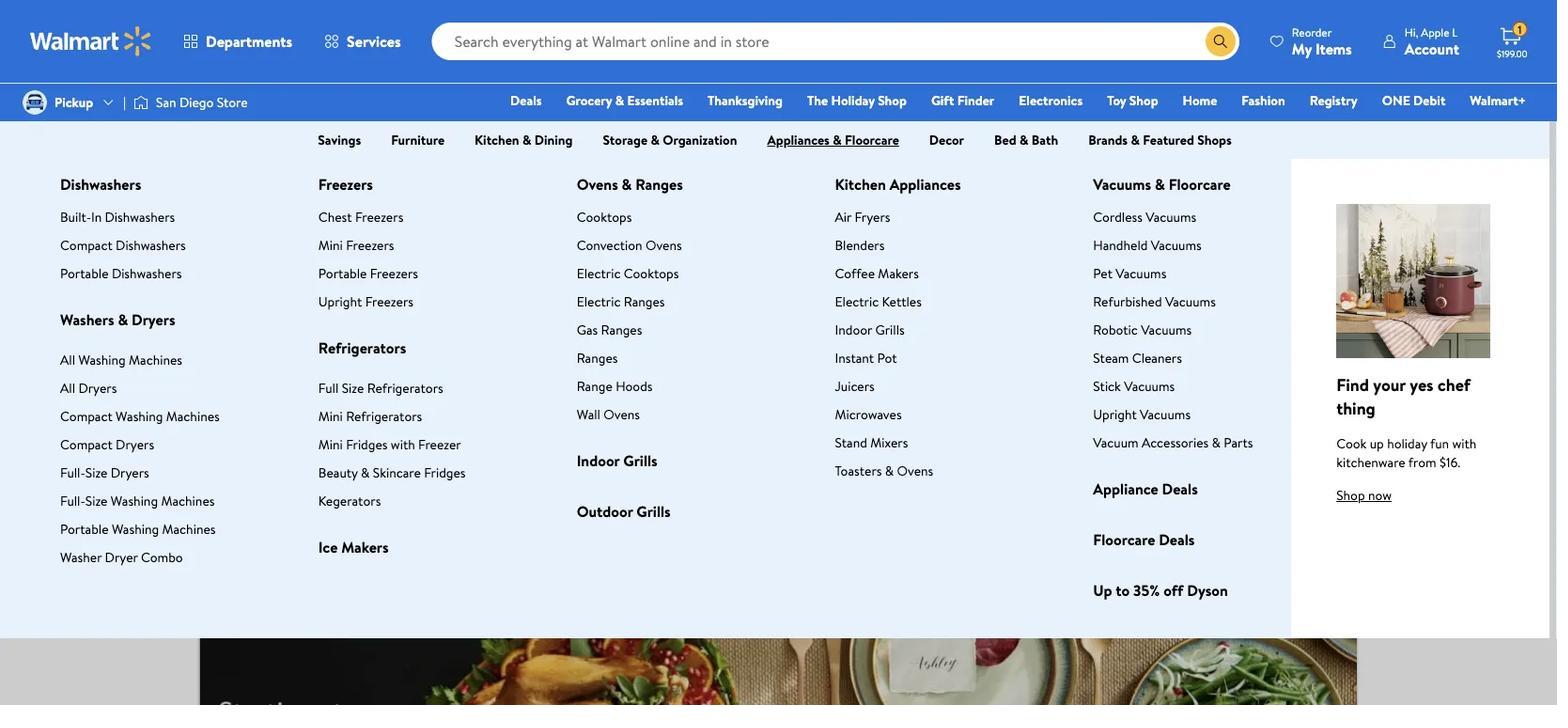 Task type: locate. For each thing, give the bounding box(es) containing it.
2 vertical spatial compact
[[60, 435, 113, 454]]

walmart image
[[30, 26, 152, 56]]

full- down full-size dryers link
[[60, 492, 85, 510]]

chest freezers link
[[319, 208, 404, 226]]

& up cooktops link at the left top
[[622, 174, 632, 195]]

compact
[[60, 236, 113, 254], [60, 407, 113, 426], [60, 435, 113, 454]]

indoor grills link
[[835, 321, 905, 339], [577, 450, 775, 471]]

holiday
[[1388, 434, 1428, 453]]

indoor grills link up instant pot
[[835, 321, 905, 339]]

the
[[808, 91, 829, 110]]

1 horizontal spatial floorcare
[[1094, 529, 1156, 550]]

combo
[[141, 548, 183, 567]]

electric kettles link
[[835, 292, 922, 311]]

floorcare for vacuums & floorcare
[[1169, 174, 1231, 195]]

1 horizontal spatial makers
[[878, 264, 919, 283]]

& right beauty
[[361, 464, 370, 482]]

dryers down compact washing machines
[[116, 435, 154, 454]]

& left dining
[[523, 131, 532, 149]]

ranges up range
[[577, 349, 618, 367]]

from
[[1409, 453, 1437, 471]]

vacuums for refurbished vacuums
[[1166, 292, 1216, 311]]

& down mixers
[[886, 462, 894, 480]]

1 compact from the top
[[60, 236, 113, 254]]

1 vertical spatial floorcare
[[1169, 174, 1231, 195]]

find your yes chef thing image
[[1337, 204, 1491, 358]]

deals
[[883, 200, 950, 241], [790, 280, 827, 303]]

0 horizontal spatial upright
[[319, 292, 362, 311]]

1 horizontal spatial thanksgiving
[[708, 91, 783, 110]]

shop right toy
[[1130, 91, 1159, 110]]

ranges up preview
[[636, 174, 683, 195]]

0 horizontal spatial to
[[524, 413, 538, 433]]

 image left pickup
[[23, 90, 47, 115]]

0 horizontal spatial indoor grills
[[577, 450, 658, 471]]

1 horizontal spatial indoor grills
[[835, 321, 905, 339]]

1 vertical spatial appliances
[[890, 174, 961, 195]]

freezers for mini
[[346, 236, 394, 254]]

freezers up chest at left top
[[319, 174, 373, 195]]

deals down nov.
[[790, 280, 827, 303]]

& right "brands"
[[1132, 131, 1140, 149]]

& for washers & dryers
[[118, 309, 128, 330]]

furniture
[[391, 131, 445, 149]]

2 vertical spatial grills
[[637, 501, 671, 522]]

0 horizontal spatial appliances
[[768, 131, 830, 149]]

mini down a at the bottom left of page
[[319, 435, 343, 454]]

2 vertical spatial mini
[[319, 435, 343, 454]]

& up the cordless vacuums link in the right of the page
[[1155, 174, 1166, 195]]

cooktops down convection ovens
[[624, 264, 679, 283]]

1 horizontal spatial  image
[[134, 93, 149, 112]]

with up skincare
[[391, 435, 415, 454]]

grills right outdoor
[[637, 501, 671, 522]]

washing up compact dryers
[[116, 407, 163, 426]]

washing down "full-size washing machines"
[[112, 520, 159, 538]]

cooktops up convection
[[577, 208, 632, 226]]

1 vertical spatial grills
[[624, 450, 658, 471]]

dryers
[[132, 309, 175, 330], [78, 379, 117, 397], [116, 435, 154, 454], [111, 464, 149, 482]]

upright vacuums
[[1094, 405, 1191, 424]]

2 horizontal spatial floorcare
[[1169, 174, 1231, 195]]

1 full- from the top
[[60, 464, 85, 482]]

electronics link
[[1011, 90, 1092, 110]]

0 horizontal spatial deals
[[790, 280, 827, 303]]

mini
[[319, 236, 343, 254], [319, 407, 343, 426], [319, 435, 343, 454]]

upright freezers
[[319, 292, 414, 311]]

kitchen appliances
[[835, 174, 961, 195]]

& right washers
[[118, 309, 128, 330]]

fridges down freezer
[[424, 464, 466, 482]]

gas
[[577, 321, 598, 339]]

machines left good
[[166, 407, 220, 426]]

0 vertical spatial refrigerators
[[319, 338, 407, 358]]

diego
[[180, 93, 214, 111]]

3 compact from the top
[[60, 435, 113, 454]]

compact down all dryers link
[[60, 407, 113, 426]]

full- down compact dryers
[[60, 464, 85, 482]]

vacuums for cordless vacuums
[[1146, 208, 1197, 226]]

vacuums for pet vacuums
[[1116, 264, 1167, 283]]

0 horizontal spatial with
[[391, 435, 415, 454]]

all down all washing machines link
[[60, 379, 75, 397]]

1 vertical spatial kitchen
[[835, 174, 886, 195]]

cordless
[[1094, 208, 1143, 226]]

scene.
[[271, 433, 311, 454]]

portable freezers
[[319, 264, 418, 283]]

2 vertical spatial floorcare
[[1094, 529, 1156, 550]]

0 vertical spatial indoor
[[835, 321, 873, 339]]

the holiday shop
[[808, 91, 907, 110]]

1 vertical spatial thanksgiving
[[271, 375, 400, 407]]

ranges down electric cooktops link
[[624, 292, 665, 311]]

0 horizontal spatial makers
[[341, 537, 389, 558]]

vacuums down vacuums & floorcare
[[1146, 208, 1197, 226]]

size for dryers
[[85, 464, 108, 482]]

$16.
[[1440, 453, 1461, 471]]

gas ranges
[[577, 321, 643, 339]]

& right grocery
[[616, 91, 624, 110]]

1 horizontal spatial indoor grills link
[[835, 321, 905, 339]]

machines down washers & dryers link
[[129, 351, 182, 369]]

vacuums down the cordless vacuums link in the right of the page
[[1152, 236, 1202, 254]]

2 vertical spatial refrigerators
[[346, 407, 422, 426]]

freezers up portable freezers link
[[346, 236, 394, 254]]

$199.00
[[1498, 47, 1528, 60]]

with right 'fun'
[[1453, 434, 1477, 453]]

thanksgiving
[[708, 91, 783, 110], [271, 375, 400, 407]]

find your yes chef thing
[[1337, 373, 1471, 420]]

indoor grills link up outdoor grills 'link' at the left of page
[[577, 450, 775, 471]]

0 vertical spatial appliances
[[768, 131, 830, 149]]

indoor up instant
[[835, 321, 873, 339]]

1 horizontal spatial with
[[1453, 434, 1477, 453]]

wed.,
[[736, 241, 776, 265]]

washing up portable washing machines
[[111, 492, 158, 510]]

coffee makers link
[[835, 264, 919, 283]]

2 vertical spatial size
[[85, 492, 108, 510]]

freezers for upright
[[365, 292, 414, 311]]

ranges down electric ranges link at top
[[601, 321, 643, 339]]

preview
[[608, 200, 711, 241]]

1 all from the top
[[60, 351, 75, 369]]

storage & organization
[[603, 131, 738, 149]]

storage
[[603, 131, 648, 149]]

freezers up upright freezers link
[[370, 264, 418, 283]]

kegerators link
[[319, 492, 381, 510]]

compact for compact dryers
[[60, 435, 113, 454]]

size down compact dryers
[[85, 464, 108, 482]]

1 vertical spatial indoor
[[577, 450, 620, 471]]

makers for ice makers
[[341, 537, 389, 558]]

grocery
[[567, 91, 612, 110]]

freezer
[[418, 435, 461, 454]]

35%
[[1134, 580, 1161, 601]]

one
[[1383, 91, 1411, 110]]

shop right holiday
[[878, 91, 907, 110]]

vacuums for handheld vacuums
[[1152, 236, 1202, 254]]

1 horizontal spatial to
[[1116, 580, 1130, 601]]

upright up "vacuum"
[[1094, 405, 1137, 424]]

chef
[[1438, 373, 1471, 397]]

& inside 'link'
[[616, 91, 624, 110]]

2 full- from the top
[[60, 492, 85, 510]]

1 vertical spatial upright
[[1094, 405, 1137, 424]]

floorcare inside dropdown button
[[845, 131, 900, 149]]

electric down convection
[[577, 264, 621, 283]]

0 vertical spatial upright
[[319, 292, 362, 311]]

 image for pickup
[[23, 90, 47, 115]]

washing
[[78, 351, 126, 369], [116, 407, 163, 426], [111, 492, 158, 510], [112, 520, 159, 538]]

floorcare down the shops in the top of the page
[[1169, 174, 1231, 195]]

0 vertical spatial kitchen
[[475, 131, 520, 149]]

size down full-size dryers
[[85, 492, 108, 510]]

freezers for portable
[[370, 264, 418, 283]]

1 horizontal spatial deals
[[883, 200, 950, 241]]

freezers down portable freezers
[[365, 292, 414, 311]]

0 horizontal spatial thanksgiving
[[271, 375, 400, 407]]

washing up all dryers link
[[78, 351, 126, 369]]

2 all from the top
[[60, 379, 75, 397]]

all for all dryers
[[60, 379, 75, 397]]

shop left now
[[1337, 486, 1366, 504]]

thanksgiving link
[[700, 90, 792, 110]]

0 vertical spatial deals
[[883, 200, 950, 241]]

& down holiday
[[833, 131, 842, 149]]

vacuums up robotic vacuums
[[1166, 292, 1216, 311]]

appliances
[[768, 131, 830, 149], [890, 174, 961, 195]]

shop
[[878, 91, 907, 110], [1130, 91, 1159, 110], [1337, 486, 1366, 504]]

savings
[[318, 131, 361, 149]]

shop now link
[[1337, 486, 1392, 504]]

mini refrigerators link
[[319, 407, 422, 426]]

& for beauty & skincare fridges
[[361, 464, 370, 482]]

 image right |
[[134, 93, 149, 112]]

pet vacuums link
[[1094, 264, 1167, 283]]

thanksgiving up a at the bottom left of page
[[271, 375, 400, 407]]

deals down kitchen appliances link
[[883, 200, 950, 241]]

to inside that thanksgiving magic good company, a beautiful table—all you need to set the scene.
[[524, 413, 538, 433]]

1 vertical spatial mini
[[319, 407, 343, 426]]

compact down in
[[60, 236, 113, 254]]

mini freezers
[[319, 236, 394, 254]]

1 horizontal spatial fridges
[[424, 464, 466, 482]]

washing for portable
[[112, 520, 159, 538]]

fun
[[1431, 434, 1450, 453]]

upright for upright vacuums
[[1094, 405, 1137, 424]]

dishwashers up in
[[60, 174, 141, 195]]

1 vertical spatial compact
[[60, 407, 113, 426]]

0 horizontal spatial  image
[[23, 90, 47, 115]]

portable up washers
[[60, 264, 109, 283]]

0 vertical spatial floorcare
[[845, 131, 900, 149]]

electric for ovens
[[577, 292, 621, 311]]

electric for kitchen
[[835, 292, 879, 311]]

with inside cook up holiday fun with kitchenware from $16.
[[1453, 434, 1477, 453]]

floorcare down appliance
[[1094, 529, 1156, 550]]

 image
[[23, 90, 47, 115], [134, 93, 149, 112]]

all for all washing machines
[[60, 351, 75, 369]]

steam
[[1094, 349, 1130, 367]]

machines for all washing machines
[[129, 351, 182, 369]]

& for kitchen & dining
[[523, 131, 532, 149]]

1 horizontal spatial indoor
[[835, 321, 873, 339]]

refrigerators down full size refrigerators
[[346, 407, 422, 426]]

floorcare down the holiday shop
[[845, 131, 900, 149]]

savings button
[[303, 125, 376, 155]]

to right up
[[1116, 580, 1130, 601]]

grills up outdoor grills
[[624, 450, 658, 471]]

grills up pot
[[876, 321, 905, 339]]

0 vertical spatial size
[[342, 379, 364, 397]]

1 mini from the top
[[319, 236, 343, 254]]

0 horizontal spatial floorcare
[[845, 131, 900, 149]]

thanksgiving inside that thanksgiving magic good company, a beautiful table—all you need to set the scene.
[[271, 375, 400, 407]]

1 vertical spatial indoor grills
[[577, 450, 658, 471]]

makers up kettles
[[878, 264, 919, 283]]

machines up combo
[[162, 520, 216, 538]]

upright for upright freezers
[[319, 292, 362, 311]]

portable
[[60, 264, 109, 283], [319, 264, 367, 283], [60, 520, 109, 538]]

vacuums up cleaners
[[1142, 321, 1192, 339]]

0 horizontal spatial indoor grills link
[[577, 450, 775, 471]]

1 horizontal spatial shop
[[1130, 91, 1159, 110]]

mini down chest at left top
[[319, 236, 343, 254]]

fryers
[[855, 208, 891, 226]]

1 vertical spatial cooktops
[[624, 264, 679, 283]]

appliances down decor dropdown button
[[890, 174, 961, 195]]

beauty & skincare fridges link
[[319, 464, 466, 482]]

appliance
[[1094, 479, 1159, 499]]

mini down full on the bottom
[[319, 407, 343, 426]]

thanksgiving up organization
[[708, 91, 783, 110]]

& right the storage
[[651, 131, 660, 149]]

freezers up mini freezers link
[[355, 208, 404, 226]]

1 vertical spatial makers
[[341, 537, 389, 558]]

electric
[[577, 264, 621, 283], [577, 292, 621, 311], [835, 292, 879, 311]]

3pm
[[858, 241, 890, 265]]

Walmart Site-Wide search field
[[432, 23, 1240, 60]]

floorcare
[[845, 131, 900, 149], [1169, 174, 1231, 195], [1094, 529, 1156, 550]]

dryers down all washing machines link
[[78, 379, 117, 397]]

1 vertical spatial fridges
[[424, 464, 466, 482]]

vacuum accessories & parts
[[1094, 434, 1254, 452]]

air
[[835, 208, 852, 226]]

compact up full-size dryers link
[[60, 435, 113, 454]]

dyson
[[1188, 580, 1229, 601]]

to right need
[[524, 413, 538, 433]]

0 vertical spatial compact
[[60, 236, 113, 254]]

kitchen
[[475, 131, 520, 149], [835, 174, 886, 195]]

full-size dryers
[[60, 464, 149, 482]]

makers
[[878, 264, 919, 283], [341, 537, 389, 558]]

kitchen & dining button
[[460, 125, 588, 155]]

deals up off at bottom right
[[1159, 529, 1195, 550]]

portable down mini freezers
[[319, 264, 367, 283]]

store
[[217, 93, 248, 111]]

& for bed & bath
[[1020, 131, 1029, 149]]

brands & featured shops button
[[1074, 125, 1247, 155]]

compact washing machines
[[60, 407, 220, 426]]

fridges down beautiful
[[346, 435, 388, 454]]

indoor grills up instant pot
[[835, 321, 905, 339]]

1 vertical spatial deals
[[790, 280, 827, 303]]

floorcare deals
[[1094, 529, 1195, 550]]

dishwashers down "compact dishwashers" link
[[112, 264, 182, 283]]

0 vertical spatial full-
[[60, 464, 85, 482]]

2 compact from the top
[[60, 407, 113, 426]]

dishwashers up portable dishwashers
[[116, 236, 186, 254]]

0 vertical spatial mini
[[319, 236, 343, 254]]

portable for refrigerators
[[319, 264, 367, 283]]

& for vacuums & floorcare
[[1155, 174, 1166, 195]]

0 horizontal spatial kitchen
[[475, 131, 520, 149]]

walmart+
[[1471, 91, 1527, 110]]

refrigerators up full size refrigerators
[[319, 338, 407, 358]]

1 horizontal spatial upright
[[1094, 405, 1137, 424]]

1 vertical spatial size
[[85, 464, 108, 482]]

0 vertical spatial to
[[524, 413, 538, 433]]

1 vertical spatial all
[[60, 379, 75, 397]]

coffee makers
[[835, 264, 919, 283]]

0 vertical spatial makers
[[878, 264, 919, 283]]

vacuums up vacuum accessories & parts
[[1141, 405, 1191, 424]]

blenders link
[[835, 236, 885, 254]]

vacuums up upright vacuums link
[[1125, 377, 1175, 395]]

indoor grills down "wall ovens"
[[577, 450, 658, 471]]

robotic vacuums link
[[1094, 321, 1192, 339]]

apple
[[1422, 24, 1450, 40]]

1 horizontal spatial kitchen
[[835, 174, 886, 195]]

makers right ice
[[341, 537, 389, 558]]

black
[[718, 200, 788, 241]]

wall ovens
[[577, 405, 640, 424]]

indoor
[[835, 321, 873, 339], [577, 450, 620, 471]]

0 vertical spatial fridges
[[346, 435, 388, 454]]

freezers for chest
[[355, 208, 404, 226]]

1 vertical spatial full-
[[60, 492, 85, 510]]

appliances down the
[[768, 131, 830, 149]]

1 vertical spatial to
[[1116, 580, 1130, 601]]

appliance deals link
[[1094, 479, 1292, 499]]

& right bed
[[1020, 131, 1029, 149]]

0 vertical spatial all
[[60, 351, 75, 369]]

deals left go
[[640, 241, 680, 265]]

kitchen inside dropdown button
[[475, 131, 520, 149]]

built-in dishwashers link
[[60, 208, 175, 226]]

2 mini from the top
[[319, 407, 343, 426]]

at
[[840, 241, 854, 265]]

all washing machines link
[[60, 351, 182, 369]]

& for toasters & ovens
[[886, 462, 894, 480]]

machines for portable washing machines
[[162, 520, 216, 538]]

vacuums down handheld vacuums
[[1116, 264, 1167, 283]]

0 vertical spatial indoor grills
[[835, 321, 905, 339]]



Task type: describe. For each thing, give the bounding box(es) containing it.
steam cleaners link
[[1094, 349, 1183, 367]]

full-size washing machines
[[60, 492, 215, 510]]

& for storage & organization
[[651, 131, 660, 149]]

1 horizontal spatial appliances
[[890, 174, 961, 195]]

full
[[319, 379, 339, 397]]

washers & dryers
[[60, 309, 175, 330]]

0 horizontal spatial shop
[[878, 91, 907, 110]]

0 horizontal spatial indoor
[[577, 450, 620, 471]]

brands & featured shops
[[1089, 131, 1232, 149]]

mini fridges with freezer
[[319, 435, 461, 454]]

deals inside preview black friday deals deals go live wed., nov. 22 at 3pm et!
[[883, 200, 950, 241]]

vacuums for robotic vacuums
[[1142, 321, 1192, 339]]

& for brands & featured shops
[[1132, 131, 1140, 149]]

freezers link
[[319, 174, 517, 195]]

set
[[222, 433, 242, 454]]

compact for compact washing machines
[[60, 407, 113, 426]]

that thanksgiving magic good company, a beautiful table—all you need to set the scene.
[[222, 375, 538, 454]]

vacuums up cordless
[[1094, 174, 1152, 195]]

& left parts on the right bottom
[[1212, 434, 1221, 452]]

mini for freezers
[[319, 236, 343, 254]]

chest
[[319, 208, 352, 226]]

grocery & essentials
[[567, 91, 684, 110]]

preview black friday deals deals go live wed., nov. 22 at 3pm et!
[[608, 200, 950, 265]]

compact for compact dishwashers
[[60, 236, 113, 254]]

reorder
[[1293, 24, 1333, 40]]

ovens down range hoods
[[604, 405, 640, 424]]

full size refrigerators link
[[319, 379, 444, 397]]

size for refrigerators
[[342, 379, 364, 397]]

convection ovens link
[[577, 236, 682, 254]]

ovens down mixers
[[897, 462, 934, 480]]

featured
[[1144, 131, 1195, 149]]

pet vacuums
[[1094, 264, 1167, 283]]

floorcare for appliances & floorcare
[[845, 131, 900, 149]]

debit
[[1414, 91, 1446, 110]]

finder
[[958, 91, 995, 110]]

vacuums for stick vacuums
[[1125, 377, 1175, 395]]

full- for full-size washing machines
[[60, 492, 85, 510]]

refurbished vacuums
[[1094, 292, 1216, 311]]

the holiday shop link
[[799, 90, 916, 110]]

compact dishwashers
[[60, 236, 186, 254]]

reorder my items
[[1293, 24, 1353, 59]]

full- for full-size dryers
[[60, 464, 85, 482]]

deals up kitchen & dining
[[511, 91, 542, 110]]

appliances inside appliances & floorcare dropdown button
[[768, 131, 830, 149]]

blenders
[[835, 236, 885, 254]]

range
[[577, 377, 613, 395]]

handheld
[[1094, 236, 1148, 254]]

kitchen for kitchen & dining
[[475, 131, 520, 149]]

size for washing
[[85, 492, 108, 510]]

refurbished vacuums link
[[1094, 292, 1216, 311]]

preview black friday deals image
[[215, 172, 1343, 330]]

now
[[1369, 486, 1392, 504]]

instant pot
[[835, 349, 897, 367]]

handheld vacuums link
[[1094, 236, 1202, 254]]

washer dryer combo link
[[60, 548, 183, 567]]

1 vertical spatial indoor grills link
[[577, 450, 775, 471]]

vacuums for upright vacuums
[[1141, 405, 1191, 424]]

outdoor grills link
[[577, 501, 775, 522]]

full size refrigerators
[[319, 379, 444, 397]]

refrigerators link
[[319, 338, 517, 358]]

portable for washers & dryers
[[60, 264, 109, 283]]

& for grocery & essentials
[[616, 91, 624, 110]]

juicers link
[[835, 377, 875, 395]]

departments
[[206, 31, 292, 52]]

0 vertical spatial indoor grills link
[[835, 321, 905, 339]]

nov.
[[780, 241, 813, 265]]

0 vertical spatial thanksgiving
[[708, 91, 783, 110]]

& for ovens & ranges
[[622, 174, 632, 195]]

compact washing machines link
[[60, 407, 220, 426]]

up to 35% off dyson
[[1094, 580, 1229, 601]]

toasters & ovens
[[835, 462, 934, 480]]

ice
[[319, 537, 338, 558]]

stand mixers
[[835, 434, 909, 452]]

deals inside preview black friday deals deals go live wed., nov. 22 at 3pm et!
[[640, 241, 680, 265]]

beauty
[[319, 464, 358, 482]]

fashion
[[1242, 91, 1286, 110]]

machines up portable washing machines
[[161, 492, 215, 510]]

convection
[[577, 236, 643, 254]]

pet
[[1094, 264, 1113, 283]]

2 horizontal spatial shop
[[1337, 486, 1366, 504]]

dryers up "full-size washing machines"
[[111, 464, 149, 482]]

company,
[[262, 413, 324, 433]]

holiday
[[832, 91, 875, 110]]

dishwashers up "compact dishwashers" link
[[105, 208, 175, 226]]

robotic vacuums
[[1094, 321, 1192, 339]]

my
[[1293, 38, 1313, 59]]

washer
[[60, 548, 102, 567]]

search icon image
[[1214, 34, 1229, 49]]

grocery & essentials link
[[558, 90, 692, 110]]

dryers up all washing machines
[[132, 309, 175, 330]]

parts
[[1224, 434, 1254, 452]]

bed & bath button
[[980, 125, 1074, 155]]

steam cleaners
[[1094, 349, 1183, 367]]

0 vertical spatial cooktops
[[577, 208, 632, 226]]

ice makers
[[319, 537, 389, 558]]

deals down accessories
[[1163, 479, 1199, 499]]

3 mini from the top
[[319, 435, 343, 454]]

electric ranges link
[[577, 292, 665, 311]]

convection ovens
[[577, 236, 682, 254]]

shops
[[1198, 131, 1232, 149]]

mini for refrigerators
[[319, 407, 343, 426]]

instant
[[835, 349, 874, 367]]

appliances & floorcare
[[768, 131, 900, 149]]

cook up holiday fun with kitchenware from $16.
[[1337, 434, 1477, 471]]

bed & bath
[[995, 131, 1059, 149]]

& for appliances & floorcare
[[833, 131, 842, 149]]

ovens up cooktops link at the left top
[[577, 174, 618, 195]]

appliance deals
[[1094, 479, 1199, 499]]

built-in dishwashers
[[60, 208, 175, 226]]

washing for all
[[78, 351, 126, 369]]

up to 35% off dyson link
[[1094, 580, 1292, 601]]

1 vertical spatial refrigerators
[[367, 379, 444, 397]]

services button
[[308, 19, 417, 64]]

gift finder
[[932, 91, 995, 110]]

vacuum accessories & parts link
[[1094, 434, 1254, 452]]

portable up washer
[[60, 520, 109, 538]]

Search search field
[[432, 23, 1240, 60]]

microwaves
[[835, 405, 902, 424]]

stand mixers link
[[835, 434, 909, 452]]

ovens left go
[[646, 236, 682, 254]]

l
[[1453, 24, 1459, 40]]

range hoods link
[[577, 377, 653, 395]]

thing
[[1337, 397, 1376, 420]]

off
[[1164, 580, 1184, 601]]

ranges link
[[577, 349, 618, 367]]

machines for compact washing machines
[[166, 407, 220, 426]]

washing for compact
[[116, 407, 163, 426]]

0 horizontal spatial fridges
[[346, 435, 388, 454]]

22
[[817, 241, 836, 265]]

account
[[1405, 38, 1460, 59]]

 image for san diego store
[[134, 93, 149, 112]]

home link
[[1175, 90, 1226, 110]]

juicers
[[835, 377, 875, 395]]

air fryers
[[835, 208, 891, 226]]

full-size washing machines link
[[60, 492, 215, 510]]

makers for coffee makers
[[878, 264, 919, 283]]

registry link
[[1302, 90, 1367, 110]]

0 vertical spatial grills
[[876, 321, 905, 339]]

that
[[222, 375, 266, 407]]

deals link
[[502, 90, 551, 110]]

gift finder link
[[923, 90, 1003, 110]]

all dryers link
[[60, 379, 117, 397]]

kitchen for kitchen appliances
[[835, 174, 886, 195]]

toy shop
[[1108, 91, 1159, 110]]



Task type: vqa. For each thing, say whether or not it's contained in the screenshot.
the rightmost and
no



